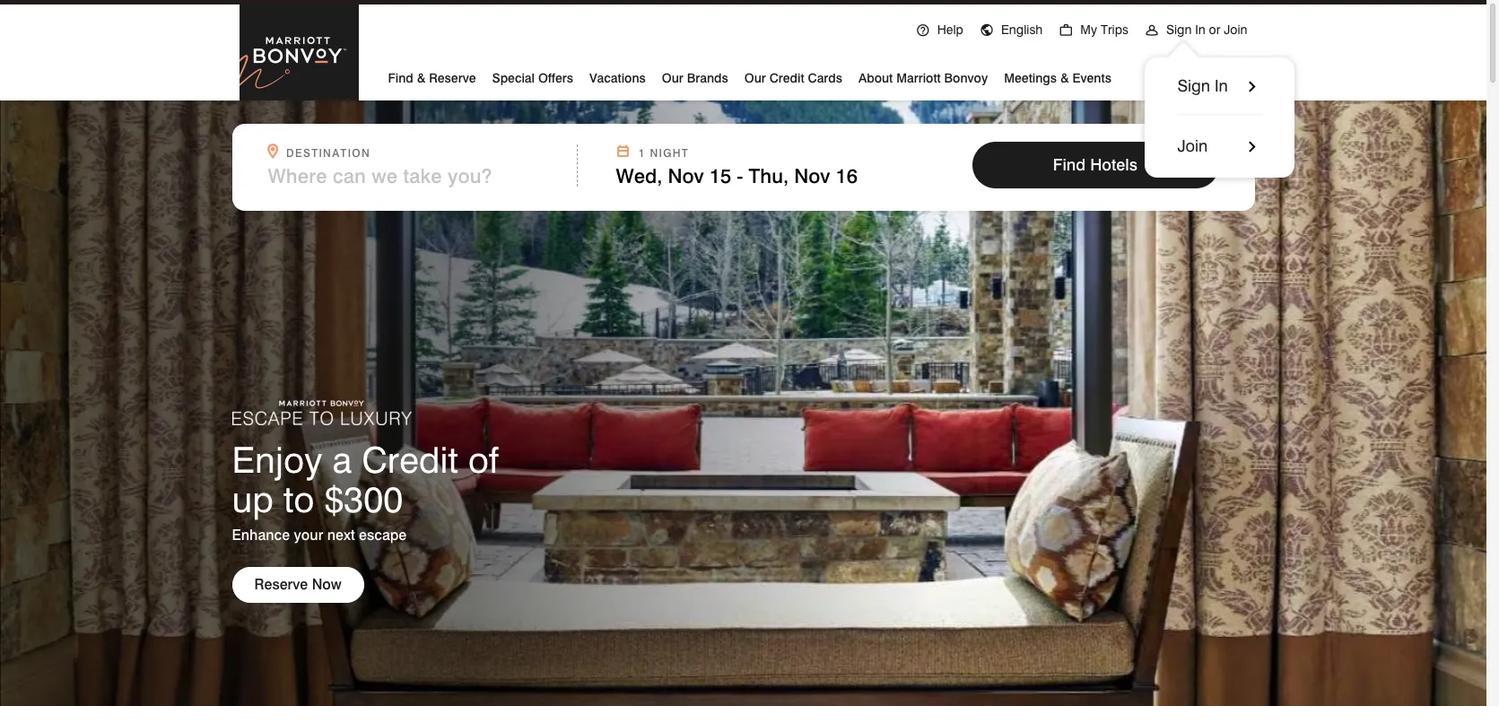 Task type: locate. For each thing, give the bounding box(es) containing it.
reserve
[[429, 71, 476, 85], [254, 576, 308, 593]]

our
[[662, 71, 684, 85], [745, 71, 766, 85]]

-
[[737, 164, 744, 188]]

find inside "dropdown button"
[[388, 71, 414, 85]]

my trips button
[[1051, 2, 1137, 53]]

our inside dropdown button
[[662, 71, 684, 85]]

trips
[[1101, 22, 1129, 37]]

1 horizontal spatial join
[[1225, 22, 1248, 37]]

english
[[1002, 22, 1043, 37]]

0 vertical spatial reserve
[[429, 71, 476, 85]]

round image inside my trips button
[[1059, 23, 1074, 38]]

reserve left now
[[254, 576, 308, 593]]

0 horizontal spatial reserve
[[254, 576, 308, 593]]

reserve inside 'link'
[[254, 576, 308, 593]]

round image inside help link
[[916, 23, 930, 38]]

join right 'or'
[[1225, 22, 1248, 37]]

night
[[650, 146, 689, 160]]

1 vertical spatial reserve
[[254, 576, 308, 593]]

1 horizontal spatial round image
[[1059, 23, 1074, 38]]

special offers
[[492, 71, 574, 85]]

meetings
[[1005, 71, 1057, 85]]

None search field
[[232, 124, 1255, 211]]

3 round image from the left
[[1145, 23, 1160, 38]]

sign for sign in or join
[[1167, 22, 1192, 37]]

0 horizontal spatial join
[[1178, 136, 1208, 155]]

in
[[1196, 22, 1206, 37], [1215, 76, 1229, 95]]

1 horizontal spatial in
[[1215, 76, 1229, 95]]

0 vertical spatial sign
[[1167, 22, 1192, 37]]

our left brands
[[662, 71, 684, 85]]

in left 'or'
[[1196, 22, 1206, 37]]

find inside button
[[1054, 155, 1086, 174]]

join link
[[1178, 114, 1263, 157]]

credit left the cards
[[770, 71, 805, 85]]

about marriott bonvoy
[[859, 71, 988, 85]]

credit right a
[[362, 438, 458, 481]]

next
[[327, 526, 355, 544]]

in inside sign in or join dropdown button
[[1196, 22, 1206, 37]]

&
[[417, 71, 426, 85], [1061, 71, 1070, 85]]

in inside sign in button
[[1215, 76, 1229, 95]]

nov
[[668, 164, 704, 188], [795, 164, 831, 188]]

sign inside button
[[1178, 76, 1211, 95]]

1 horizontal spatial credit
[[770, 71, 805, 85]]

in for sign in or join
[[1196, 22, 1206, 37]]

1
[[639, 146, 646, 160]]

in up join "link"
[[1215, 76, 1229, 95]]

meetings & events
[[1005, 71, 1112, 85]]

0 horizontal spatial round image
[[916, 23, 930, 38]]

credit
[[770, 71, 805, 85], [362, 438, 458, 481]]

reserve left special
[[429, 71, 476, 85]]

offers
[[538, 71, 574, 85]]

reserve now link
[[232, 567, 364, 603]]

round image for sign in or join
[[1145, 23, 1160, 38]]

my trips
[[1081, 22, 1129, 37]]

bonvoy
[[945, 71, 988, 85]]

find hotels
[[1054, 155, 1138, 174]]

sign left 'or'
[[1167, 22, 1192, 37]]

round image left help
[[916, 23, 930, 38]]

our right brands
[[745, 71, 766, 85]]

special offers button
[[492, 64, 574, 90]]

& inside "dropdown button"
[[417, 71, 426, 85]]

join down sign in
[[1178, 136, 1208, 155]]

sign for sign in
[[1178, 76, 1211, 95]]

meetings & events button
[[1005, 64, 1112, 90]]

0 vertical spatial credit
[[770, 71, 805, 85]]

of
[[468, 438, 499, 481]]

0 vertical spatial in
[[1196, 22, 1206, 37]]

our inside "link"
[[745, 71, 766, 85]]

1 round image from the left
[[916, 23, 930, 38]]

events
[[1073, 71, 1112, 85]]

2 our from the left
[[745, 71, 766, 85]]

0 vertical spatial join
[[1225, 22, 1248, 37]]

1 night wed, nov 15 - thu, nov 16
[[616, 146, 858, 188]]

round image
[[916, 23, 930, 38], [1059, 23, 1074, 38], [1145, 23, 1160, 38]]

1 & from the left
[[417, 71, 426, 85]]

0 horizontal spatial find
[[388, 71, 414, 85]]

vacations
[[590, 71, 646, 85]]

1 vertical spatial find
[[1054, 155, 1086, 174]]

round image left my
[[1059, 23, 1074, 38]]

2 round image from the left
[[1059, 23, 1074, 38]]

sign up join "link"
[[1178, 76, 1211, 95]]

0 horizontal spatial credit
[[362, 438, 458, 481]]

join inside dropdown button
[[1225, 22, 1248, 37]]

round image right 'trips'
[[1145, 23, 1160, 38]]

find
[[388, 71, 414, 85], [1054, 155, 1086, 174]]

0 horizontal spatial nov
[[668, 164, 704, 188]]

join inside "link"
[[1178, 136, 1208, 155]]

1 horizontal spatial reserve
[[429, 71, 476, 85]]

2 & from the left
[[1061, 71, 1070, 85]]

join
[[1225, 22, 1248, 37], [1178, 136, 1208, 155]]

1 nov from the left
[[668, 164, 704, 188]]

none search field containing wed, nov 15 - thu, nov 16
[[232, 124, 1255, 211]]

1 vertical spatial join
[[1178, 136, 1208, 155]]

destination field
[[268, 164, 566, 188]]

sign inside dropdown button
[[1167, 22, 1192, 37]]

special
[[492, 71, 535, 85]]

1 horizontal spatial find
[[1054, 155, 1086, 174]]

0 horizontal spatial &
[[417, 71, 426, 85]]

thu,
[[749, 164, 789, 188]]

1 our from the left
[[662, 71, 684, 85]]

1 horizontal spatial &
[[1061, 71, 1070, 85]]

& inside 'dropdown button'
[[1061, 71, 1070, 85]]

sign
[[1167, 22, 1192, 37], [1178, 76, 1211, 95]]

1 horizontal spatial our
[[745, 71, 766, 85]]

0 horizontal spatial in
[[1196, 22, 1206, 37]]

1 vertical spatial sign
[[1178, 76, 1211, 95]]

1 vertical spatial credit
[[362, 438, 458, 481]]

1 horizontal spatial nov
[[795, 164, 831, 188]]

2 horizontal spatial round image
[[1145, 23, 1160, 38]]

my
[[1081, 22, 1098, 37]]

sign in or join button
[[1137, 2, 1256, 53]]

0 vertical spatial find
[[388, 71, 414, 85]]

sign in button
[[1178, 75, 1263, 97]]

nov down night
[[668, 164, 704, 188]]

1 vertical spatial in
[[1215, 76, 1229, 95]]

our credit cards link
[[745, 64, 843, 90]]

help
[[938, 22, 964, 37]]

help link
[[908, 2, 972, 53]]

round image inside sign in or join dropdown button
[[1145, 23, 1160, 38]]

0 horizontal spatial our
[[662, 71, 684, 85]]

nov left '16'
[[795, 164, 831, 188]]



Task type: vqa. For each thing, say whether or not it's contained in the screenshot.
kansas city hotels link on the left of the page
no



Task type: describe. For each thing, give the bounding box(es) containing it.
english button
[[972, 2, 1051, 53]]

Destination text field
[[268, 164, 543, 188]]

find & reserve button
[[388, 64, 476, 90]]

& for meetings
[[1061, 71, 1070, 85]]

enjoy a credit of up to $300 enhance your next escape
[[232, 438, 499, 544]]

credit inside enjoy a credit of up to $300 enhance your next escape
[[362, 438, 458, 481]]

sign in
[[1178, 76, 1229, 95]]

find hotels button
[[973, 142, 1219, 188]]

wed,
[[616, 164, 663, 188]]

cards
[[808, 71, 843, 85]]

hotels
[[1091, 155, 1138, 174]]

reserve inside "dropdown button"
[[429, 71, 476, 85]]

find for find hotels
[[1054, 155, 1086, 174]]

brands
[[687, 71, 729, 85]]

enjoy
[[232, 438, 323, 481]]

sign in or join
[[1167, 22, 1248, 37]]

credit inside our credit cards "link"
[[770, 71, 805, 85]]

vacations button
[[590, 64, 646, 90]]

your
[[294, 526, 323, 544]]

round image for help
[[916, 23, 930, 38]]

escape
[[359, 526, 407, 544]]

our for our credit cards
[[745, 71, 766, 85]]

16
[[836, 164, 858, 188]]

a
[[333, 438, 352, 481]]

$300
[[324, 477, 403, 520]]

& for find
[[417, 71, 426, 85]]

find & reserve
[[388, 71, 476, 85]]

15
[[710, 164, 732, 188]]

up
[[232, 477, 274, 520]]

our brands
[[662, 71, 729, 85]]

destination
[[286, 146, 371, 160]]

now
[[312, 576, 342, 593]]

about
[[859, 71, 893, 85]]

in for sign in
[[1215, 76, 1229, 95]]

our credit cards
[[745, 71, 843, 85]]

find for find & reserve
[[388, 71, 414, 85]]

our brands button
[[662, 64, 729, 90]]

our for our brands
[[662, 71, 684, 85]]

or
[[1210, 22, 1221, 37]]

2 nov from the left
[[795, 164, 831, 188]]

round image for my trips
[[1059, 23, 1074, 38]]

enhance
[[232, 526, 290, 544]]

round image
[[980, 23, 994, 38]]

reserve now
[[254, 576, 342, 593]]

marriott bonvoy escape to luxury logo image
[[232, 373, 412, 425]]

marriott
[[897, 71, 941, 85]]

to
[[284, 477, 315, 520]]

about marriott bonvoy button
[[859, 64, 988, 90]]



